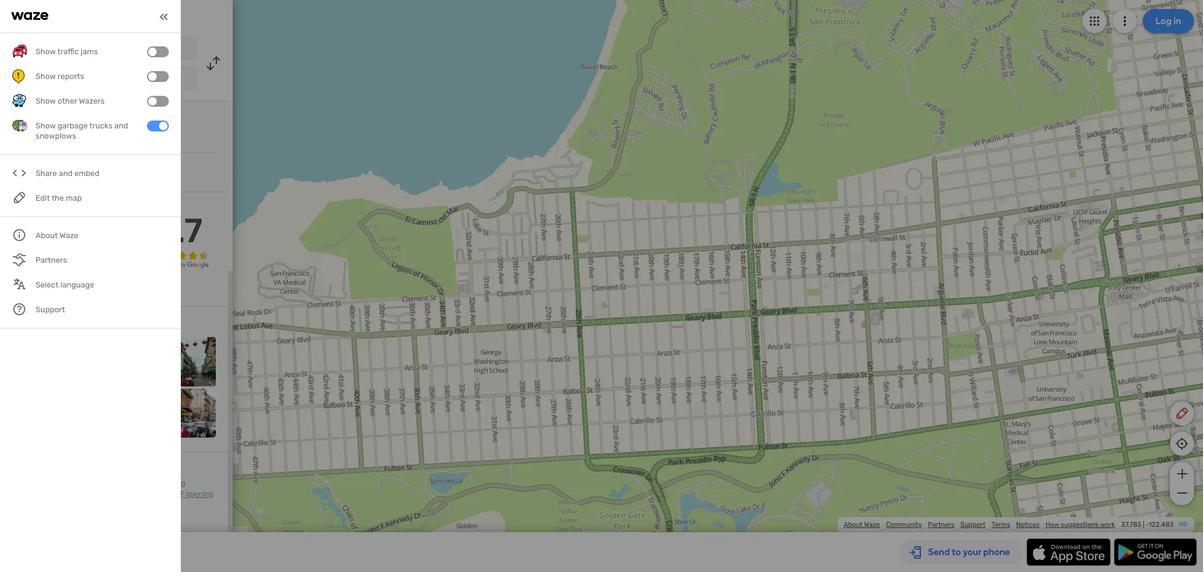 Task type: vqa. For each thing, say whether or not it's contained in the screenshot.
The to the right
no



Task type: describe. For each thing, give the bounding box(es) containing it.
1 vertical spatial usa
[[87, 96, 104, 107]]

san for san francisco
[[44, 44, 59, 54]]

chinatown, sf opening hours
[[12, 490, 213, 510]]

francisco
[[61, 44, 99, 54]]

about
[[844, 521, 863, 529]]

-
[[1146, 521, 1149, 529]]

3
[[12, 237, 17, 247]]

driving
[[72, 10, 108, 23]]

review
[[12, 201, 40, 212]]

support
[[961, 521, 986, 529]]

image 8 of chinatown, sf image
[[167, 389, 216, 438]]

zoom out image
[[1175, 486, 1190, 500]]

community link
[[886, 521, 922, 529]]

show reviews
[[12, 285, 66, 295]]

and
[[59, 169, 73, 178]]

san francisco, ca, usa
[[12, 96, 104, 107]]

americanchinatown.com
[[36, 167, 133, 177]]

san for san francisco, ca, usa
[[12, 96, 27, 107]]

how suggestions work link
[[1046, 521, 1115, 529]]

how
[[1046, 521, 1060, 529]]

8 photos
[[12, 319, 47, 329]]

sf for opening
[[175, 490, 184, 499]]

show
[[12, 285, 34, 295]]

location image
[[12, 71, 27, 86]]

notices link
[[1017, 521, 1040, 529]]

chinatown, sf driving directions
[[12, 479, 185, 499]]

122.483
[[1149, 521, 1174, 529]]

zoom in image
[[1175, 467, 1190, 481]]

code image
[[12, 166, 27, 181]]

summary
[[42, 201, 79, 212]]

community
[[886, 521, 922, 529]]

chinatown, sf driving directions link
[[12, 479, 185, 499]]

driving directions
[[72, 10, 161, 23]]

0 vertical spatial directions
[[111, 10, 161, 23]]

8
[[12, 319, 17, 329]]

usa inside chinatown san francisco, ca, usa
[[155, 75, 169, 84]]

review summary
[[12, 201, 79, 212]]

photos
[[19, 319, 47, 329]]

|
[[1143, 521, 1145, 529]]

1
[[12, 256, 16, 266]]



Task type: locate. For each thing, give the bounding box(es) containing it.
chinatown, for driving
[[112, 479, 150, 488]]

about waze community partners support terms notices how suggestions work
[[844, 521, 1115, 529]]

pencil image
[[1175, 406, 1190, 421]]

embed
[[74, 169, 100, 178]]

share and embed link
[[12, 161, 169, 186]]

waze
[[864, 521, 880, 529]]

work
[[1100, 521, 1115, 529]]

1 horizontal spatial usa
[[155, 75, 169, 84]]

37.783
[[1122, 521, 1142, 529]]

hours
[[12, 501, 31, 510]]

37.783 | -122.483
[[1122, 521, 1174, 529]]

1 horizontal spatial francisco,
[[105, 75, 140, 84]]

chinatown, up 'chinatown, sf opening hours'
[[112, 479, 150, 488]]

0 vertical spatial usa
[[155, 75, 169, 84]]

0 vertical spatial chinatown,
[[112, 479, 150, 488]]

2 horizontal spatial san
[[91, 75, 104, 84]]

terms link
[[992, 521, 1011, 529]]

san francisco button
[[35, 36, 198, 60]]

0 horizontal spatial directions
[[12, 490, 46, 499]]

sf inside 'chinatown, sf opening hours'
[[175, 490, 184, 499]]

notices
[[1017, 521, 1040, 529]]

0 vertical spatial ca,
[[142, 75, 153, 84]]

reviews
[[36, 285, 66, 295]]

usa down san francisco button
[[155, 75, 169, 84]]

ca, down "chinatown"
[[71, 96, 85, 107]]

1 vertical spatial directions
[[12, 490, 46, 499]]

san inside button
[[44, 44, 59, 54]]

computer image
[[12, 165, 27, 180]]

2
[[12, 246, 17, 256]]

1 horizontal spatial ca,
[[142, 75, 153, 84]]

ca, down san francisco button
[[142, 75, 153, 84]]

1 horizontal spatial san
[[44, 44, 59, 54]]

driving
[[162, 479, 185, 488]]

partners
[[928, 521, 955, 529]]

francisco, inside chinatown san francisco, ca, usa
[[105, 75, 140, 84]]

4.7
[[155, 211, 203, 251]]

0 vertical spatial san
[[44, 44, 59, 54]]

directions up san francisco button
[[111, 10, 161, 23]]

usa
[[155, 75, 169, 84], [87, 96, 104, 107]]

share
[[36, 169, 57, 178]]

1 vertical spatial san
[[91, 75, 104, 84]]

san left francisco
[[44, 44, 59, 54]]

chinatown,
[[112, 479, 150, 488], [135, 490, 174, 499]]

0 vertical spatial sf
[[152, 479, 160, 488]]

suggestions
[[1061, 521, 1099, 529]]

sf inside chinatown, sf driving directions
[[152, 479, 160, 488]]

san
[[44, 44, 59, 54], [91, 75, 104, 84], [12, 96, 27, 107]]

0 horizontal spatial sf
[[152, 479, 160, 488]]

chinatown, inside 'chinatown, sf opening hours'
[[135, 490, 174, 499]]

5
[[12, 217, 17, 227]]

usa down chinatown san francisco, ca, usa
[[87, 96, 104, 107]]

chinatown, for opening
[[135, 490, 174, 499]]

1 vertical spatial francisco,
[[29, 96, 69, 107]]

1 horizontal spatial sf
[[175, 490, 184, 499]]

americanchinatown.com link
[[36, 167, 133, 177]]

san down location image
[[12, 96, 27, 107]]

sf left driving
[[152, 479, 160, 488]]

sf
[[152, 479, 160, 488], [175, 490, 184, 499]]

1 vertical spatial ca,
[[71, 96, 85, 107]]

chinatown, down driving
[[135, 490, 174, 499]]

terms
[[992, 521, 1011, 529]]

chinatown san francisco, ca, usa
[[44, 74, 169, 84]]

directions
[[111, 10, 161, 23], [12, 490, 46, 499]]

francisco,
[[105, 75, 140, 84], [29, 96, 69, 107]]

san francisco
[[44, 44, 99, 54]]

0 vertical spatial francisco,
[[105, 75, 140, 84]]

san inside chinatown san francisco, ca, usa
[[91, 75, 104, 84]]

francisco, down san francisco button
[[105, 75, 140, 84]]

francisco, down "chinatown"
[[29, 96, 69, 107]]

0 horizontal spatial san
[[12, 96, 27, 107]]

0 horizontal spatial ca,
[[71, 96, 85, 107]]

directions up hours
[[12, 490, 46, 499]]

image 4 of chinatown, sf image
[[167, 337, 216, 386]]

san right "chinatown"
[[91, 75, 104, 84]]

chinatown, sf opening hours link
[[12, 490, 213, 510]]

current location image
[[12, 41, 27, 55]]

sf down driving
[[175, 490, 184, 499]]

link image
[[1179, 519, 1188, 529]]

chinatown, inside chinatown, sf driving directions
[[112, 479, 150, 488]]

ca, inside chinatown san francisco, ca, usa
[[142, 75, 153, 84]]

2 vertical spatial san
[[12, 96, 27, 107]]

5 4 3 2 1
[[12, 217, 17, 266]]

chinatown
[[44, 74, 86, 84]]

share and embed
[[36, 169, 100, 178]]

1 horizontal spatial directions
[[111, 10, 161, 23]]

directions inside chinatown, sf driving directions
[[12, 490, 46, 499]]

1 vertical spatial sf
[[175, 490, 184, 499]]

about waze link
[[844, 521, 880, 529]]

sf for driving
[[152, 479, 160, 488]]

opening
[[186, 490, 213, 499]]

0 horizontal spatial francisco,
[[29, 96, 69, 107]]

0 horizontal spatial usa
[[87, 96, 104, 107]]

partners link
[[928, 521, 955, 529]]

ca,
[[142, 75, 153, 84], [71, 96, 85, 107]]

4
[[12, 227, 17, 237]]

1 vertical spatial chinatown,
[[135, 490, 174, 499]]

support link
[[961, 521, 986, 529]]



